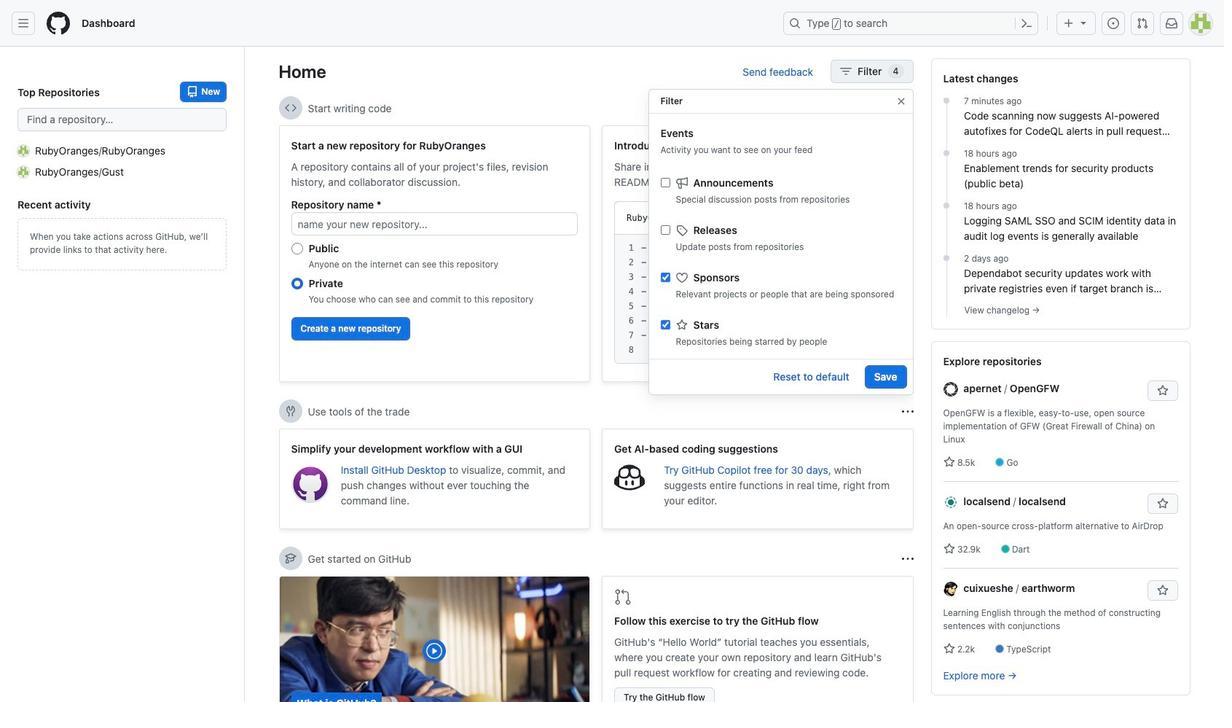 Task type: vqa. For each thing, say whether or not it's contained in the screenshot.
gust ICON
yes



Task type: locate. For each thing, give the bounding box(es) containing it.
0 vertical spatial star image
[[676, 319, 688, 331]]

why am i seeing this? image
[[902, 406, 914, 417], [902, 553, 914, 565]]

0 vertical spatial star image
[[944, 456, 955, 468]]

star image for @localsend profile image
[[944, 543, 955, 555]]

command palette image
[[1021, 17, 1033, 29]]

1 vertical spatial star image
[[944, 643, 955, 655]]

2 star image from the top
[[944, 543, 955, 555]]

1 star this repository image from the top
[[1157, 385, 1169, 397]]

None radio
[[291, 243, 303, 254]]

homepage image
[[47, 12, 70, 35]]

1 dot fill image from the top
[[941, 95, 953, 106]]

Top Repositories search field
[[17, 108, 227, 131]]

star image for @apernet profile icon
[[944, 456, 955, 468]]

Find a repository… text field
[[17, 108, 227, 131]]

None checkbox
[[661, 178, 670, 187], [661, 320, 670, 330], [661, 178, 670, 187], [661, 320, 670, 330]]

why am i seeing this? image for the try the github flow element
[[902, 553, 914, 565]]

star image
[[944, 456, 955, 468], [944, 543, 955, 555]]

what is github? element
[[279, 576, 591, 702]]

why am i seeing this? image for get ai-based coding suggestions element
[[902, 406, 914, 417]]

2 vertical spatial star this repository image
[[1157, 585, 1169, 596]]

git pull request image
[[615, 588, 632, 606]]

2 why am i seeing this? image from the top
[[902, 553, 914, 565]]

None radio
[[291, 278, 303, 289]]

4 dot fill image from the top
[[941, 252, 953, 264]]

start a new repository element
[[279, 125, 591, 382]]

None submit
[[842, 208, 889, 228]]

none radio inside 'start a new repository' element
[[291, 243, 303, 254]]

1 why am i seeing this? image from the top
[[902, 406, 914, 417]]

star this repository image
[[1157, 385, 1169, 397], [1157, 498, 1169, 510], [1157, 585, 1169, 596]]

1 star image from the top
[[944, 456, 955, 468]]

3 star this repository image from the top
[[1157, 585, 1169, 596]]

triangle down image
[[1078, 17, 1090, 28]]

star image up @cuixueshe profile icon
[[944, 543, 955, 555]]

rubyoranges image
[[17, 145, 29, 156]]

0 vertical spatial why am i seeing this? image
[[902, 406, 914, 417]]

0 vertical spatial star this repository image
[[1157, 385, 1169, 397]]

star image
[[676, 319, 688, 331], [944, 643, 955, 655]]

2 star this repository image from the top
[[1157, 498, 1169, 510]]

dot fill image
[[941, 95, 953, 106], [941, 147, 953, 159], [941, 200, 953, 211], [941, 252, 953, 264]]

None checkbox
[[661, 225, 670, 235], [661, 273, 670, 282], [661, 225, 670, 235], [661, 273, 670, 282]]

close menu image
[[896, 96, 907, 107]]

1 vertical spatial star image
[[944, 543, 955, 555]]

what is github? image
[[280, 577, 590, 702]]

why am i seeing this? image
[[902, 102, 914, 114]]

star image up @localsend profile image
[[944, 456, 955, 468]]

star image down @cuixueshe profile icon
[[944, 643, 955, 655]]

explore repositories navigation
[[931, 341, 1191, 695]]

1 horizontal spatial star image
[[944, 643, 955, 655]]

1 vertical spatial star this repository image
[[1157, 498, 1169, 510]]

star image down heart image
[[676, 319, 688, 331]]

1 vertical spatial why am i seeing this? image
[[902, 553, 914, 565]]

menu
[[649, 164, 913, 549]]



Task type: describe. For each thing, give the bounding box(es) containing it.
git pull request image
[[1137, 17, 1149, 29]]

github desktop image
[[291, 465, 329, 503]]

mortar board image
[[285, 553, 296, 564]]

explore element
[[931, 58, 1191, 702]]

code image
[[285, 102, 296, 114]]

name your new repository... text field
[[291, 212, 578, 235]]

tag image
[[676, 224, 688, 236]]

introduce yourself with a profile readme element
[[602, 125, 914, 382]]

gust image
[[17, 166, 29, 178]]

@apernet profile image
[[944, 382, 958, 397]]

simplify your development workflow with a gui element
[[279, 429, 591, 529]]

0 horizontal spatial star image
[[676, 319, 688, 331]]

notifications image
[[1166, 17, 1178, 29]]

3 dot fill image from the top
[[941, 200, 953, 211]]

@cuixueshe profile image
[[944, 582, 958, 597]]

plus image
[[1064, 17, 1075, 29]]

filter image
[[841, 66, 852, 77]]

@localsend profile image
[[944, 495, 958, 510]]

tools image
[[285, 405, 296, 417]]

star this repository image for star image related to @localsend profile image
[[1157, 498, 1169, 510]]

star this repository image for @apernet profile icon star image
[[1157, 385, 1169, 397]]

none submit inside introduce yourself with a profile readme 'element'
[[842, 208, 889, 228]]

get ai-based coding suggestions element
[[602, 429, 914, 529]]

heart image
[[676, 272, 688, 283]]

none radio inside 'start a new repository' element
[[291, 278, 303, 289]]

try the github flow element
[[602, 576, 914, 702]]

play image
[[426, 642, 443, 660]]

issue opened image
[[1108, 17, 1120, 29]]

2 dot fill image from the top
[[941, 147, 953, 159]]

megaphone image
[[676, 177, 688, 188]]



